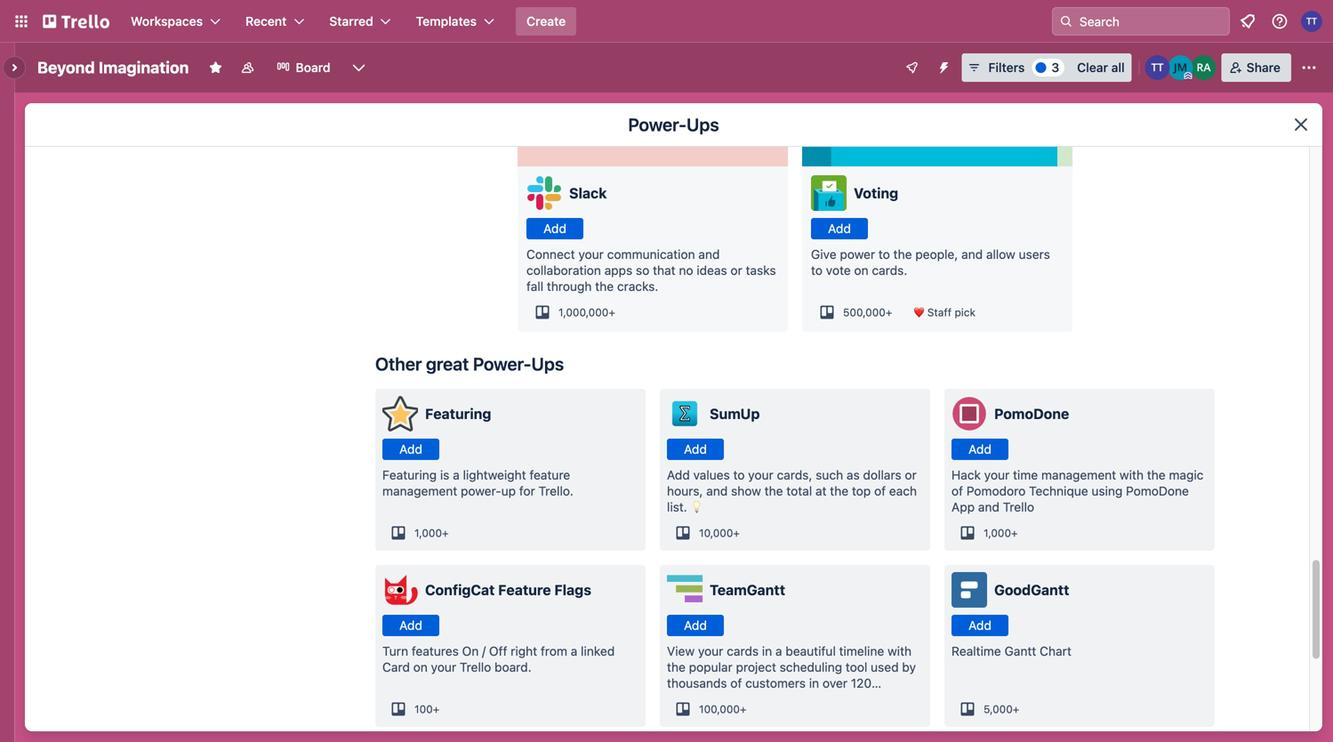 Task type: vqa. For each thing, say whether or not it's contained in the screenshot.


Task type: describe. For each thing, give the bounding box(es) containing it.
add button for teamgantt
[[667, 615, 724, 636]]

templates button
[[405, 7, 505, 36]]

1 horizontal spatial in
[[809, 676, 820, 690]]

at
[[816, 484, 827, 498]]

clear all button
[[1070, 53, 1132, 82]]

by
[[902, 660, 916, 674]]

create
[[527, 14, 566, 28]]

5,000
[[984, 703, 1013, 715]]

add inside 'add values to your cards, such as dollars or hours, and show the total at the top of each list. 💡'
[[667, 468, 690, 482]]

slack
[[569, 185, 607, 202]]

tool
[[846, 660, 868, 674]]

sumup
[[710, 405, 760, 422]]

1 vertical spatial power-
[[473, 353, 532, 374]]

1 vertical spatial terry turtle (terryturtle) image
[[1146, 55, 1171, 80]]

used
[[871, 660, 899, 674]]

star or unstar board image
[[209, 60, 223, 75]]

card
[[383, 660, 410, 674]]

to for sumup
[[734, 468, 745, 482]]

your for slack
[[579, 247, 604, 262]]

so
[[636, 263, 650, 278]]

show menu image
[[1301, 59, 1319, 77]]

customize views image
[[350, 59, 368, 77]]

ideas
[[697, 263, 727, 278]]

add button for configcat feature flags
[[383, 615, 440, 636]]

a inside featuring is a lightweight feature management power-up for trello.
[[453, 468, 460, 482]]

features
[[412, 644, 459, 658]]

cards.
[[872, 263, 908, 278]]

all
[[1112, 60, 1125, 75]]

3
[[1052, 60, 1060, 75]]

recent
[[246, 14, 287, 28]]

power ups image
[[905, 60, 919, 75]]

add button for featuring
[[383, 439, 440, 460]]

pomodone inside hack your time management with the magic of pomodoro technique using pomodone app and trello
[[1126, 484, 1189, 498]]

with inside view your cards in a beautiful timeline with the popular project scheduling tool used by thousands of customers in over 120 countries.
[[888, 644, 912, 658]]

on for configcat feature flags
[[413, 660, 428, 674]]

1,000 for featuring
[[415, 527, 442, 539]]

featuring for featuring is a lightweight feature management power-up for trello.
[[383, 468, 437, 482]]

workspace visible image
[[241, 60, 255, 75]]

100 +
[[415, 703, 440, 715]]

+ for sumup
[[733, 527, 740, 539]]

lightweight
[[463, 468, 526, 482]]

trello inside hack your time management with the magic of pomodoro technique using pomodone app and trello
[[1003, 500, 1035, 514]]

add button for voting
[[811, 218, 868, 239]]

add values to your cards, such as dollars or hours, and show the total at the top of each list. 💡
[[667, 468, 917, 514]]

1,000 + for pomodone
[[984, 527, 1018, 539]]

❤️
[[914, 306, 925, 319]]

add for featuring
[[400, 442, 423, 456]]

clear all
[[1078, 60, 1125, 75]]

recent button
[[235, 7, 315, 36]]

your for teamgantt
[[698, 644, 724, 658]]

that
[[653, 263, 676, 278]]

hack
[[952, 468, 981, 482]]

automation image
[[930, 53, 955, 78]]

starred
[[329, 14, 373, 28]]

users
[[1019, 247, 1051, 262]]

0 horizontal spatial pomodone
[[995, 405, 1070, 422]]

for
[[519, 484, 535, 498]]

popular
[[689, 660, 733, 674]]

100,000
[[699, 703, 740, 715]]

people,
[[916, 247, 958, 262]]

+ for slack
[[609, 306, 616, 319]]

to for voting
[[879, 247, 890, 262]]

cards
[[727, 644, 759, 658]]

beyond imagination
[[37, 58, 189, 77]]

or inside 'add values to your cards, such as dollars or hours, and show the total at the top of each list. 💡'
[[905, 468, 917, 482]]

beautiful
[[786, 644, 836, 658]]

back to home image
[[43, 7, 109, 36]]

templates
[[416, 14, 477, 28]]

customers
[[746, 676, 806, 690]]

realtime gantt chart
[[952, 644, 1072, 658]]

as
[[847, 468, 860, 482]]

magic
[[1169, 468, 1204, 482]]

values
[[694, 468, 730, 482]]

top
[[852, 484, 871, 498]]

0 notifications image
[[1238, 11, 1259, 32]]

allow
[[987, 247, 1016, 262]]

the inside hack your time management with the magic of pomodoro technique using pomodone app and trello
[[1148, 468, 1166, 482]]

the inside give power to the people, and allow users to vote on cards.
[[894, 247, 912, 262]]

120
[[851, 676, 872, 690]]

total
[[787, 484, 812, 498]]

add button for sumup
[[667, 439, 724, 460]]

board link
[[265, 53, 341, 82]]

1,000,000 +
[[559, 306, 616, 319]]

flags
[[555, 581, 592, 598]]

and inside connect your communication and collaboration apps so that no ideas or tasks fall through the cracks.
[[699, 247, 720, 262]]

other
[[375, 353, 422, 374]]

1,000 + for featuring
[[415, 527, 449, 539]]

view your cards in a beautiful timeline with the popular project scheduling tool used by thousands of customers in over 120 countries.
[[667, 644, 916, 706]]

open information menu image
[[1271, 12, 1289, 30]]

+ for pomodone
[[1012, 527, 1018, 539]]

view
[[667, 644, 695, 658]]

100,000 +
[[699, 703, 747, 715]]

app
[[952, 500, 975, 514]]

through
[[547, 279, 592, 294]]

1,000,000
[[559, 306, 609, 319]]

voting
[[854, 185, 899, 202]]

chart
[[1040, 644, 1072, 658]]

turn features on / off right from a linked card on your trello board.
[[383, 644, 615, 674]]

feature
[[530, 468, 571, 482]]

power-ups
[[628, 114, 719, 135]]

configcat feature flags
[[425, 581, 592, 598]]

the inside view your cards in a beautiful timeline with the popular project scheduling tool used by thousands of customers in over 120 countries.
[[667, 660, 686, 674]]

1 horizontal spatial ups
[[687, 114, 719, 135]]

0 vertical spatial in
[[762, 644, 772, 658]]

list.
[[667, 500, 688, 514]]

your inside 'add values to your cards, such as dollars or hours, and show the total at the top of each list. 💡'
[[748, 468, 774, 482]]

configcat
[[425, 581, 495, 598]]

add button for pomodone
[[952, 439, 1009, 460]]

+ for featuring
[[442, 527, 449, 539]]

this member is an admin of this board. image
[[1185, 72, 1193, 80]]

board.
[[495, 660, 532, 674]]

100
[[415, 703, 433, 715]]

starred button
[[319, 7, 402, 36]]

trello.
[[539, 484, 574, 498]]

teamgantt
[[710, 581, 786, 598]]

500,000
[[843, 306, 886, 319]]

great
[[426, 353, 469, 374]]



Task type: locate. For each thing, give the bounding box(es) containing it.
1,000 down the is
[[415, 527, 442, 539]]

pick
[[955, 306, 976, 319]]

share button
[[1222, 53, 1292, 82]]

of inside view your cards in a beautiful timeline with the popular project scheduling tool used by thousands of customers in over 120 countries.
[[731, 676, 742, 690]]

to inside 'add values to your cards, such as dollars or hours, and show the total at the top of each list. 💡'
[[734, 468, 745, 482]]

search image
[[1060, 14, 1074, 28]]

with up "using" in the bottom right of the page
[[1120, 468, 1144, 482]]

featuring left the is
[[383, 468, 437, 482]]

add button for goodgantt
[[952, 615, 1009, 636]]

to
[[879, 247, 890, 262], [811, 263, 823, 278], [734, 468, 745, 482]]

management up technique
[[1042, 468, 1117, 482]]

goodgantt
[[995, 581, 1070, 598]]

management inside featuring is a lightweight feature management power-up for trello.
[[383, 484, 458, 498]]

featuring down great
[[425, 405, 491, 422]]

add up give
[[828, 221, 851, 236]]

other great power-ups
[[375, 353, 564, 374]]

ups
[[687, 114, 719, 135], [532, 353, 564, 374]]

primary element
[[0, 0, 1334, 43]]

is
[[440, 468, 450, 482]]

Search field
[[1074, 8, 1230, 35]]

1 vertical spatial with
[[888, 644, 912, 658]]

add for sumup
[[684, 442, 707, 456]]

jeremy miller (jeremymiller198) image
[[1169, 55, 1194, 80]]

on
[[855, 263, 869, 278], [413, 660, 428, 674]]

create button
[[516, 7, 577, 36]]

your inside view your cards in a beautiful timeline with the popular project scheduling tool used by thousands of customers in over 120 countries.
[[698, 644, 724, 658]]

time
[[1013, 468, 1038, 482]]

0 horizontal spatial trello
[[460, 660, 491, 674]]

a up project
[[776, 644, 783, 658]]

+ down the is
[[442, 527, 449, 539]]

using
[[1092, 484, 1123, 498]]

terry turtle (terryturtle) image right open information menu image on the top right of the page
[[1302, 11, 1323, 32]]

or up each
[[905, 468, 917, 482]]

to down give
[[811, 263, 823, 278]]

of down the dollars
[[875, 484, 886, 498]]

0 vertical spatial ups
[[687, 114, 719, 135]]

0 horizontal spatial a
[[453, 468, 460, 482]]

add button up turn
[[383, 615, 440, 636]]

in down scheduling
[[809, 676, 820, 690]]

on down features
[[413, 660, 428, 674]]

0 horizontal spatial or
[[731, 263, 743, 278]]

or left tasks
[[731, 263, 743, 278]]

0 horizontal spatial 1,000
[[415, 527, 442, 539]]

add up connect on the left top of the page
[[544, 221, 567, 236]]

and left allow on the top right of the page
[[962, 247, 983, 262]]

0 vertical spatial on
[[855, 263, 869, 278]]

power
[[840, 247, 876, 262]]

trello down on
[[460, 660, 491, 674]]

the inside connect your communication and collaboration apps so that no ideas or tasks fall through the cracks.
[[595, 279, 614, 294]]

1 horizontal spatial pomodone
[[1126, 484, 1189, 498]]

1 horizontal spatial 1,000 +
[[984, 527, 1018, 539]]

0 vertical spatial trello
[[1003, 500, 1035, 514]]

1 vertical spatial ups
[[532, 353, 564, 374]]

the
[[894, 247, 912, 262], [595, 279, 614, 294], [1148, 468, 1166, 482], [765, 484, 783, 498], [830, 484, 849, 498], [667, 660, 686, 674]]

1 vertical spatial to
[[811, 263, 823, 278]]

power-
[[628, 114, 687, 135], [473, 353, 532, 374]]

terry turtle (terryturtle) image
[[1302, 11, 1323, 32], [1146, 55, 1171, 80]]

+ down gantt at the right of page
[[1013, 703, 1020, 715]]

beyond
[[37, 58, 95, 77]]

thousands
[[667, 676, 727, 690]]

such
[[816, 468, 844, 482]]

and up the ideas
[[699, 247, 720, 262]]

1 horizontal spatial to
[[811, 263, 823, 278]]

add button up connect on the left top of the page
[[527, 218, 584, 239]]

management inside hack your time management with the magic of pomodoro technique using pomodone app and trello
[[1042, 468, 1117, 482]]

trello down pomodoro
[[1003, 500, 1035, 514]]

0 horizontal spatial ups
[[532, 353, 564, 374]]

1,000 + down the is
[[415, 527, 449, 539]]

2 horizontal spatial of
[[952, 484, 964, 498]]

500,000 +
[[843, 306, 893, 319]]

add button up hack
[[952, 439, 1009, 460]]

1 horizontal spatial management
[[1042, 468, 1117, 482]]

imagination
[[99, 58, 189, 77]]

staff
[[928, 306, 952, 319]]

0 horizontal spatial 1,000 +
[[415, 527, 449, 539]]

2 1,000 from the left
[[984, 527, 1012, 539]]

10,000 +
[[699, 527, 740, 539]]

2 vertical spatial to
[[734, 468, 745, 482]]

linked
[[581, 644, 615, 658]]

/
[[482, 644, 486, 658]]

add button
[[527, 218, 584, 239], [811, 218, 868, 239], [383, 439, 440, 460], [667, 439, 724, 460], [952, 439, 1009, 460], [383, 615, 440, 636], [667, 615, 724, 636], [952, 615, 1009, 636]]

show
[[731, 484, 761, 498]]

over
[[823, 676, 848, 690]]

scheduling
[[780, 660, 843, 674]]

0 horizontal spatial of
[[731, 676, 742, 690]]

0 horizontal spatial on
[[413, 660, 428, 674]]

in up project
[[762, 644, 772, 658]]

or inside connect your communication and collaboration apps so that no ideas or tasks fall through the cracks.
[[731, 263, 743, 278]]

💡
[[691, 500, 703, 514]]

tasks
[[746, 263, 776, 278]]

with
[[1120, 468, 1144, 482], [888, 644, 912, 658]]

share
[[1247, 60, 1281, 75]]

add up view at the right bottom of the page
[[684, 618, 707, 633]]

1 vertical spatial in
[[809, 676, 820, 690]]

to up show on the bottom right
[[734, 468, 745, 482]]

of inside hack your time management with the magic of pomodoro technique using pomodone app and trello
[[952, 484, 964, 498]]

add up featuring is a lightweight feature management power-up for trello.
[[400, 442, 423, 456]]

and down values
[[707, 484, 728, 498]]

your inside hack your time management with the magic of pomodoro technique using pomodone app and trello
[[985, 468, 1010, 482]]

the down apps
[[595, 279, 614, 294]]

cracks.
[[617, 279, 659, 294]]

add up turn
[[400, 618, 423, 633]]

management
[[1042, 468, 1117, 482], [383, 484, 458, 498]]

1,000 + down pomodoro
[[984, 527, 1018, 539]]

add button up realtime
[[952, 615, 1009, 636]]

the up "cards."
[[894, 247, 912, 262]]

on
[[462, 644, 479, 658]]

1 horizontal spatial of
[[875, 484, 886, 498]]

add button up give
[[811, 218, 868, 239]]

add for slack
[[544, 221, 567, 236]]

0 vertical spatial pomodone
[[995, 405, 1070, 422]]

+ for configcat feature flags
[[433, 703, 440, 715]]

your up popular
[[698, 644, 724, 658]]

add for configcat feature flags
[[400, 618, 423, 633]]

on inside give power to the people, and allow users to vote on cards.
[[855, 263, 869, 278]]

and inside hack your time management with the magic of pomodoro technique using pomodone app and trello
[[979, 500, 1000, 514]]

cards,
[[777, 468, 813, 482]]

add for teamgantt
[[684, 618, 707, 633]]

1 horizontal spatial on
[[855, 263, 869, 278]]

10,000
[[699, 527, 733, 539]]

technique
[[1029, 484, 1089, 498]]

add for goodgantt
[[969, 618, 992, 633]]

countries.
[[667, 692, 724, 706]]

Board name text field
[[28, 53, 198, 82]]

1 vertical spatial or
[[905, 468, 917, 482]]

0 horizontal spatial power-
[[473, 353, 532, 374]]

1,000 +
[[415, 527, 449, 539], [984, 527, 1018, 539]]

terry turtle (terryturtle) image left this member is an admin of this board. image
[[1146, 55, 1171, 80]]

featuring is a lightweight feature management power-up for trello.
[[383, 468, 574, 498]]

a inside turn features on / off right from a linked card on your trello board.
[[571, 644, 578, 658]]

no
[[679, 263, 694, 278]]

and inside give power to the people, and allow users to vote on cards.
[[962, 247, 983, 262]]

hack your time management with the magic of pomodoro technique using pomodone app and trello
[[952, 468, 1204, 514]]

0 horizontal spatial in
[[762, 644, 772, 658]]

your up collaboration
[[579, 247, 604, 262]]

2 horizontal spatial to
[[879, 247, 890, 262]]

❤️ staff pick
[[914, 306, 976, 319]]

apps
[[605, 263, 633, 278]]

pomodone up "time"
[[995, 405, 1070, 422]]

0 horizontal spatial with
[[888, 644, 912, 658]]

add up hours,
[[667, 468, 690, 482]]

in
[[762, 644, 772, 658], [809, 676, 820, 690]]

pomodone
[[995, 405, 1070, 422], [1126, 484, 1189, 498]]

0 vertical spatial with
[[1120, 468, 1144, 482]]

trello inside turn features on / off right from a linked card on your trello board.
[[460, 660, 491, 674]]

board
[[296, 60, 331, 75]]

on inside turn features on / off right from a linked card on your trello board.
[[413, 660, 428, 674]]

add up hack
[[969, 442, 992, 456]]

terry turtle (terryturtle) image inside the primary element
[[1302, 11, 1323, 32]]

and down pomodoro
[[979, 500, 1000, 514]]

1 vertical spatial featuring
[[383, 468, 437, 482]]

+ for teamgantt
[[740, 703, 747, 715]]

your up pomodoro
[[985, 468, 1010, 482]]

1 horizontal spatial power-
[[628, 114, 687, 135]]

1 horizontal spatial trello
[[1003, 500, 1035, 514]]

1 1,000 + from the left
[[415, 527, 449, 539]]

pomodoro
[[967, 484, 1026, 498]]

of down project
[[731, 676, 742, 690]]

to up "cards."
[[879, 247, 890, 262]]

add button up values
[[667, 439, 724, 460]]

project
[[736, 660, 777, 674]]

on down power
[[855, 263, 869, 278]]

your down features
[[431, 660, 456, 674]]

off
[[489, 644, 508, 658]]

give power to the people, and allow users to vote on cards.
[[811, 247, 1051, 278]]

of up app
[[952, 484, 964, 498]]

add up values
[[684, 442, 707, 456]]

clear
[[1078, 60, 1109, 75]]

0 horizontal spatial terry turtle (terryturtle) image
[[1146, 55, 1171, 80]]

from
[[541, 644, 568, 658]]

featuring for featuring
[[425, 405, 491, 422]]

1 vertical spatial management
[[383, 484, 458, 498]]

timeline
[[839, 644, 885, 658]]

+ down show on the bottom right
[[733, 527, 740, 539]]

+ left ❤️
[[886, 306, 893, 319]]

the right at at the right of the page
[[830, 484, 849, 498]]

power-
[[461, 484, 501, 498]]

+ down pomodoro
[[1012, 527, 1018, 539]]

+ down features
[[433, 703, 440, 715]]

1 horizontal spatial terry turtle (terryturtle) image
[[1302, 11, 1323, 32]]

with up by
[[888, 644, 912, 658]]

your inside connect your communication and collaboration apps so that no ideas or tasks fall through the cracks.
[[579, 247, 604, 262]]

ruby anderson (rubyanderson7) image
[[1192, 55, 1217, 80]]

on for voting
[[855, 263, 869, 278]]

a inside view your cards in a beautiful timeline with the popular project scheduling tool used by thousands of customers in over 120 countries.
[[776, 644, 783, 658]]

your for pomodone
[[985, 468, 1010, 482]]

1 1,000 from the left
[[415, 527, 442, 539]]

management down the is
[[383, 484, 458, 498]]

each
[[890, 484, 917, 498]]

add
[[544, 221, 567, 236], [828, 221, 851, 236], [400, 442, 423, 456], [684, 442, 707, 456], [969, 442, 992, 456], [667, 468, 690, 482], [400, 618, 423, 633], [684, 618, 707, 633], [969, 618, 992, 633]]

1 horizontal spatial with
[[1120, 468, 1144, 482]]

with inside hack your time management with the magic of pomodoro technique using pomodone app and trello
[[1120, 468, 1144, 482]]

add for voting
[[828, 221, 851, 236]]

give
[[811, 247, 837, 262]]

0 vertical spatial terry turtle (terryturtle) image
[[1302, 11, 1323, 32]]

turn
[[383, 644, 408, 658]]

gantt
[[1005, 644, 1037, 658]]

1 vertical spatial pomodone
[[1126, 484, 1189, 498]]

1 vertical spatial on
[[413, 660, 428, 674]]

the left the total
[[765, 484, 783, 498]]

1 horizontal spatial 1,000
[[984, 527, 1012, 539]]

2 horizontal spatial a
[[776, 644, 783, 658]]

add button for slack
[[527, 218, 584, 239]]

0 vertical spatial featuring
[[425, 405, 491, 422]]

0 horizontal spatial to
[[734, 468, 745, 482]]

0 horizontal spatial management
[[383, 484, 458, 498]]

0 vertical spatial to
[[879, 247, 890, 262]]

add button up featuring is a lightweight feature management power-up for trello.
[[383, 439, 440, 460]]

1 vertical spatial trello
[[460, 660, 491, 674]]

pomodone down magic on the right of the page
[[1126, 484, 1189, 498]]

right
[[511, 644, 537, 658]]

+ down customers
[[740, 703, 747, 715]]

the left magic on the right of the page
[[1148, 468, 1166, 482]]

add button up view at the right bottom of the page
[[667, 615, 724, 636]]

your up show on the bottom right
[[748, 468, 774, 482]]

workspaces button
[[120, 7, 231, 36]]

and
[[699, 247, 720, 262], [962, 247, 983, 262], [707, 484, 728, 498], [979, 500, 1000, 514]]

of inside 'add values to your cards, such as dollars or hours, and show the total at the top of each list. 💡'
[[875, 484, 886, 498]]

add for pomodone
[[969, 442, 992, 456]]

2 1,000 + from the left
[[984, 527, 1018, 539]]

a right the is
[[453, 468, 460, 482]]

connect
[[527, 247, 575, 262]]

communication
[[607, 247, 695, 262]]

fall
[[527, 279, 544, 294]]

1 horizontal spatial a
[[571, 644, 578, 658]]

1,000 for pomodone
[[984, 527, 1012, 539]]

your inside turn features on / off right from a linked card on your trello board.
[[431, 660, 456, 674]]

the down view at the right bottom of the page
[[667, 660, 686, 674]]

0 vertical spatial or
[[731, 263, 743, 278]]

+ for goodgantt
[[1013, 703, 1020, 715]]

featuring inside featuring is a lightweight feature management power-up for trello.
[[383, 468, 437, 482]]

+ down apps
[[609, 306, 616, 319]]

0 vertical spatial power-
[[628, 114, 687, 135]]

1 horizontal spatial or
[[905, 468, 917, 482]]

1,000
[[415, 527, 442, 539], [984, 527, 1012, 539]]

1,000 down pomodoro
[[984, 527, 1012, 539]]

and inside 'add values to your cards, such as dollars or hours, and show the total at the top of each list. 💡'
[[707, 484, 728, 498]]

0 vertical spatial management
[[1042, 468, 1117, 482]]

add up realtime
[[969, 618, 992, 633]]

a right 'from'
[[571, 644, 578, 658]]



